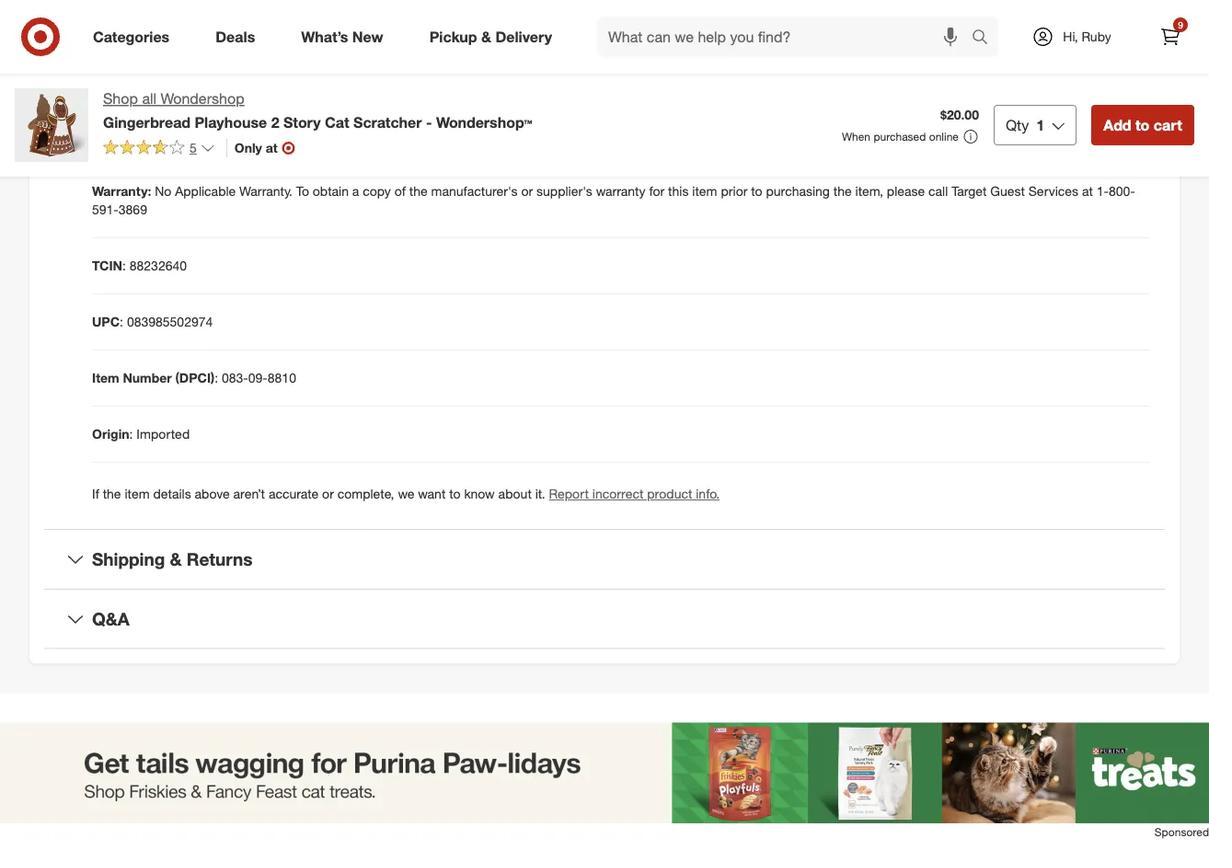 Task type: vqa. For each thing, say whether or not it's contained in the screenshot.
the Tablets
no



Task type: locate. For each thing, give the bounding box(es) containing it.
shop
[[103, 90, 138, 108]]

item right "this" on the right of the page
[[693, 183, 718, 200]]

5 link
[[103, 139, 215, 160]]

1
[[1037, 116, 1045, 134]]

q&a
[[92, 609, 130, 630]]

only
[[235, 140, 262, 156]]

0 horizontal spatial item
[[125, 486, 150, 502]]

item left details
[[125, 486, 150, 502]]

1 horizontal spatial item
[[693, 183, 718, 200]]

scratcher
[[354, 113, 422, 131]]

0 horizontal spatial &
[[170, 549, 182, 570]]

to inside no applicable warranty. to obtain a copy of the manufacturer's or supplier's warranty for this item prior to purchasing the item, please call target guest services at 1-800- 591-3869
[[751, 183, 763, 200]]

shop all wondershop gingerbread playhouse 2 story cat scratcher - wondershop™
[[103, 90, 533, 131]]

to inside button
[[1136, 116, 1150, 134]]

purchased
[[874, 130, 927, 144]]

returns
[[187, 549, 253, 570]]

or left 'supplier's'
[[522, 183, 533, 200]]

pickup & delivery
[[430, 28, 552, 46]]

to right add on the right top
[[1136, 116, 1150, 134]]

sponsored region
[[0, 723, 1210, 862]]

accurate
[[269, 486, 319, 502]]

1 horizontal spatial at
[[1083, 183, 1094, 200]]

tcin
[[92, 258, 122, 274]]

report incorrect product info. button
[[549, 485, 720, 504]]

item number (dpci) : 083-09-8810
[[92, 370, 296, 386]]

the right if
[[103, 486, 121, 502]]

supplier's
[[537, 183, 593, 200]]

advertisement region
[[0, 723, 1210, 825]]

add to cart
[[1104, 116, 1183, 134]]

at left 1-
[[1083, 183, 1094, 200]]

upc : 083985502974
[[92, 314, 213, 330]]

: left 88232640 on the left top of page
[[122, 258, 126, 274]]

deals link
[[200, 17, 278, 57]]

shipping & returns
[[92, 549, 253, 570]]

categories link
[[77, 17, 193, 57]]

-
[[426, 113, 432, 131]]

the right of
[[409, 183, 428, 200]]

9
[[1179, 19, 1184, 30]]

item inside no applicable warranty. to obtain a copy of the manufacturer's or supplier's warranty for this item prior to purchasing the item, please call target guest services at 1-800- 591-3869
[[693, 183, 718, 200]]

used
[[211, 127, 241, 143]]

what's new link
[[286, 17, 407, 57]]

deals
[[216, 28, 255, 46]]

1 horizontal spatial or
[[522, 183, 533, 200]]

or right accurate
[[322, 486, 334, 502]]

1 horizontal spatial to
[[751, 183, 763, 200]]

all
[[142, 90, 157, 108]]

1 vertical spatial at
[[1083, 183, 1094, 200]]

1 vertical spatial or
[[322, 486, 334, 502]]

1 vertical spatial to
[[751, 183, 763, 200]]

5
[[190, 140, 197, 156]]

the
[[409, 183, 428, 200], [834, 183, 852, 200], [103, 486, 121, 502]]

it.
[[536, 486, 546, 502]]

battery:
[[92, 127, 141, 143]]

083985502974
[[127, 314, 213, 330]]

purchasing
[[766, 183, 830, 200]]

0 vertical spatial at
[[266, 140, 278, 156]]

about
[[499, 486, 532, 502]]

no left the battery
[[145, 127, 161, 143]]

1 vertical spatial no
[[155, 183, 172, 200]]

2 horizontal spatial to
[[1136, 116, 1150, 134]]

1 vertical spatial &
[[170, 549, 182, 570]]

shipping & returns button
[[44, 531, 1166, 589]]

1 horizontal spatial the
[[409, 183, 428, 200]]

know
[[464, 486, 495, 502]]

battery: no battery used
[[92, 127, 241, 143]]

& left returns
[[170, 549, 182, 570]]

2 vertical spatial to
[[449, 486, 461, 502]]

: left imported
[[129, 426, 133, 443]]

to right 'prior'
[[751, 183, 763, 200]]

0 vertical spatial to
[[1136, 116, 1150, 134]]

online
[[930, 130, 959, 144]]

at right the only on the left top
[[266, 140, 278, 156]]

report
[[549, 486, 589, 502]]

& inside dropdown button
[[170, 549, 182, 570]]

0 vertical spatial &
[[482, 28, 492, 46]]

origin : imported
[[92, 426, 190, 443]]

:
[[122, 258, 126, 274], [120, 314, 123, 330], [215, 370, 218, 386], [129, 426, 133, 443]]

when purchased online
[[842, 130, 959, 144]]

800-
[[1109, 183, 1136, 200]]

copy
[[363, 183, 391, 200]]

occupy,
[[167, 15, 214, 31]]

& right pickup
[[482, 28, 492, 46]]

to
[[1136, 116, 1150, 134], [751, 183, 763, 200], [449, 486, 461, 502]]

item
[[693, 183, 718, 200], [125, 486, 150, 502]]

(dpci)
[[175, 370, 215, 386]]

0 vertical spatial item
[[693, 183, 718, 200]]

at
[[266, 140, 278, 156], [1083, 183, 1094, 200]]

qty
[[1006, 116, 1030, 134]]

want
[[418, 486, 446, 502]]

What can we help you find? suggestions appear below search field
[[598, 17, 977, 57]]

0 vertical spatial or
[[522, 183, 533, 200]]

obtain
[[313, 183, 349, 200]]

8810
[[268, 370, 296, 386]]

only at
[[235, 140, 278, 156]]

2 horizontal spatial the
[[834, 183, 852, 200]]

: left 083-
[[215, 370, 218, 386]]

: for imported
[[129, 426, 133, 443]]

when
[[842, 130, 871, 144]]

complete,
[[338, 486, 395, 502]]

$20.00
[[941, 107, 980, 123]]

: left the "083985502974"
[[120, 314, 123, 330]]

add
[[1104, 116, 1132, 134]]

no right the warranty:
[[155, 183, 172, 200]]

1 horizontal spatial &
[[482, 28, 492, 46]]

the left item,
[[834, 183, 852, 200]]

pet
[[92, 15, 112, 31]]

imported
[[137, 426, 190, 443]]

to right want
[[449, 486, 461, 502]]

services
[[1029, 183, 1079, 200]]

prior
[[721, 183, 748, 200]]



Task type: describe. For each thing, give the bounding box(es) containing it.
delivery
[[496, 28, 552, 46]]

we
[[398, 486, 415, 502]]

1-
[[1097, 183, 1109, 200]]

number
[[123, 370, 172, 386]]

call
[[929, 183, 949, 200]]

0 horizontal spatial at
[[266, 140, 278, 156]]

qty 1
[[1006, 116, 1045, 134]]

playhouse
[[195, 113, 267, 131]]

: for 083985502974
[[120, 314, 123, 330]]

add to cart button
[[1092, 105, 1195, 145]]

pet activity: occupy, scratch
[[92, 15, 262, 31]]

0 horizontal spatial to
[[449, 486, 461, 502]]

0 horizontal spatial the
[[103, 486, 121, 502]]

3869
[[119, 202, 147, 218]]

categories
[[93, 28, 170, 46]]

09-
[[248, 370, 268, 386]]

cart
[[1154, 116, 1183, 134]]

at inside no applicable warranty. to obtain a copy of the manufacturer's or supplier's warranty for this item prior to purchasing the item, please call target guest services at 1-800- 591-3869
[[1083, 183, 1094, 200]]

material:
[[92, 71, 146, 87]]

a
[[352, 183, 359, 200]]

paper
[[149, 71, 183, 87]]

for
[[650, 183, 665, 200]]

if the item details above aren't accurate or complete, we want to know about it. report incorrect product info.
[[92, 486, 720, 502]]

above
[[195, 486, 230, 502]]

new
[[352, 28, 384, 46]]

manufacturer's
[[431, 183, 518, 200]]

to
[[296, 183, 309, 200]]

hi, ruby
[[1064, 29, 1112, 45]]

upc
[[92, 314, 120, 330]]

q&a button
[[44, 590, 1166, 649]]

88232640
[[130, 258, 187, 274]]

warranty
[[596, 183, 646, 200]]

1 vertical spatial item
[[125, 486, 150, 502]]

warranty.
[[239, 183, 293, 200]]

target
[[952, 183, 987, 200]]

shipping
[[92, 549, 165, 570]]

ruby
[[1082, 29, 1112, 45]]

aren't
[[233, 486, 265, 502]]

pickup
[[430, 28, 477, 46]]

of
[[395, 183, 406, 200]]

story
[[284, 113, 321, 131]]

wondershop
[[161, 90, 245, 108]]

0 vertical spatial no
[[145, 127, 161, 143]]

incorrect
[[593, 486, 644, 502]]

591-
[[92, 202, 119, 218]]

wondershop™
[[436, 113, 533, 131]]

no inside no applicable warranty. to obtain a copy of the manufacturer's or supplier's warranty for this item prior to purchasing the item, please call target guest services at 1-800- 591-3869
[[155, 183, 172, 200]]

no applicable warranty. to obtain a copy of the manufacturer's or supplier's warranty for this item prior to purchasing the item, please call target guest services at 1-800- 591-3869
[[92, 183, 1136, 218]]

gingerbread
[[103, 113, 191, 131]]

search
[[964, 30, 1008, 47]]

pickup & delivery link
[[414, 17, 575, 57]]

what's new
[[301, 28, 384, 46]]

material: paper
[[92, 71, 183, 87]]

hi,
[[1064, 29, 1079, 45]]

warranty:
[[92, 183, 151, 200]]

if
[[92, 486, 99, 502]]

item
[[92, 370, 119, 386]]

083-
[[222, 370, 248, 386]]

origin
[[92, 426, 129, 443]]

details
[[153, 486, 191, 502]]

battery
[[165, 127, 207, 143]]

guest
[[991, 183, 1025, 200]]

sponsored
[[1155, 826, 1210, 839]]

image of gingerbread playhouse 2 story cat scratcher - wondershop™ image
[[15, 88, 88, 162]]

cat
[[325, 113, 349, 131]]

please
[[887, 183, 925, 200]]

scratch
[[217, 15, 262, 31]]

activity:
[[116, 15, 164, 31]]

& for pickup
[[482, 28, 492, 46]]

info.
[[696, 486, 720, 502]]

what's
[[301, 28, 348, 46]]

: for 88232640
[[122, 258, 126, 274]]

0 horizontal spatial or
[[322, 486, 334, 502]]

& for shipping
[[170, 549, 182, 570]]

tcin : 88232640
[[92, 258, 187, 274]]

applicable
[[175, 183, 236, 200]]

or inside no applicable warranty. to obtain a copy of the manufacturer's or supplier's warranty for this item prior to purchasing the item, please call target guest services at 1-800- 591-3869
[[522, 183, 533, 200]]

2
[[271, 113, 279, 131]]



